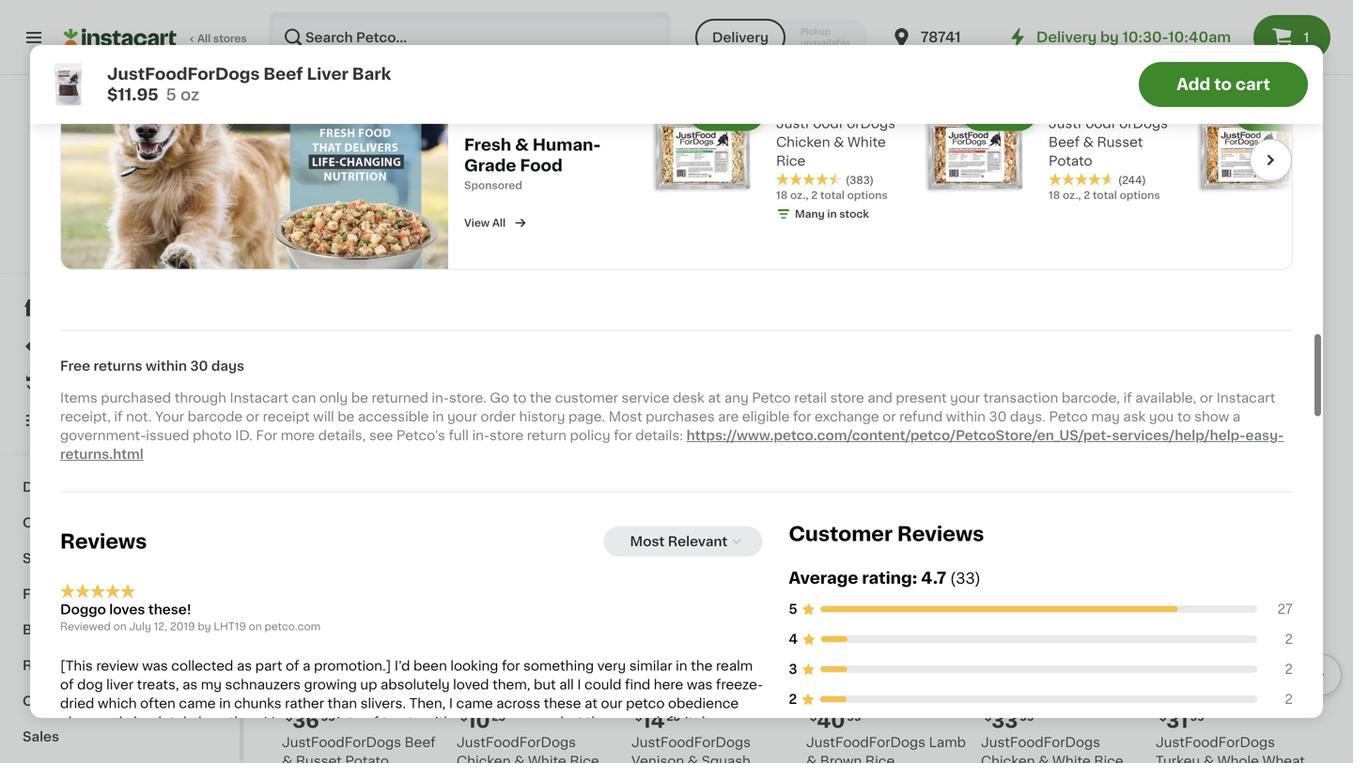 Task type: vqa. For each thing, say whether or not it's contained in the screenshot.
$ related to 33
yes



Task type: describe. For each thing, give the bounding box(es) containing it.
0 vertical spatial your
[[950, 399, 980, 412]]

& inside justfoodfordogs venison & squash
[[688, 755, 698, 764]]

justfoodfordogs chicken & white rice button
[[457, 0, 616, 102]]

russet inside item carousel "region"
[[296, 755, 342, 764]]

within inside items purchased through instacart can only be returned in-store. go to the customer service desk at any petco retail store and present your transaction barcode, if available, or instacart receipt, if not. your barcode or receipt will be accessible in your order history page. most purchases are eligible for exchange or refund within 30 days. petco may ask you to show a government-issued photo id. for more details, see petco's full in-store return policy for details:
[[946, 417, 986, 430]]

justfoodfordogs chicken apple bark
[[981, 374, 1110, 406]]

29 for 10
[[492, 712, 506, 723]]

squash
[[701, 755, 751, 764]]

27
[[1277, 610, 1293, 623]]

page.
[[569, 417, 605, 430]]

1 horizontal spatial for
[[614, 436, 632, 449]]

0 horizontal spatial these
[[544, 704, 581, 717]]

18 for justfoodfordogs chicken & white rice
[[776, 197, 788, 207]]

treats
[[382, 723, 421, 736]]

1 horizontal spatial or
[[883, 417, 896, 430]]

items purchased through instacart can only be returned in-store. go to the customer service desk at any petco retail store and present your transaction barcode, if available, or instacart receipt, if not. your barcode or receipt will be accessible in your order history page. most purchases are eligible for exchange or refund within 30 days. petco may ask you to show a government-issued photo id. for more details, see petco's full in-store return policy for details:
[[60, 399, 1275, 449]]

justfoodfordogs fish & sweet potato button
[[806, 0, 966, 79]]

collected
[[171, 667, 233, 680]]

1 horizontal spatial reviews
[[897, 531, 984, 551]]

& inside justfoodfordogs turkey & whole whea
[[1203, 755, 1214, 764]]

july
[[129, 629, 151, 639]]

10:40am
[[1168, 31, 1231, 44]]

cats
[[23, 517, 54, 530]]

i'd
[[395, 667, 410, 680]]

find
[[625, 685, 650, 699]]

justfoodfordogs turkey & whole wheat macaroni inside button
[[631, 12, 781, 63]]

36
[[293, 712, 319, 731]]

& inside justfoodfordogs beef & russet potato pantry fresh
[[806, 393, 817, 406]]

chicken inside justfoodfordogs chicken breast treats
[[981, 31, 1035, 44]]

$ 14 29
[[635, 712, 680, 731]]

only
[[319, 399, 348, 412]]

pup,
[[528, 723, 557, 736]]

looking
[[450, 667, 498, 680]]

pantry for justfoodfordogs chicken & white rice pantry fresh
[[282, 412, 325, 425]]

fresh food that delivers life-changing nutrition image
[[61, 58, 448, 276]]

0 vertical spatial of
[[286, 667, 299, 680]]

returns
[[93, 367, 142, 380]]

obedience
[[668, 704, 739, 717]]

policy
[[570, 436, 610, 449]]

a up growing at the left bottom of the page
[[303, 667, 310, 680]]

30 inside items purchased through instacart can only be returned in-store. go to the customer service desk at any petco retail store and present your transaction barcode, if available, or instacart receipt, if not. your barcode or receipt will be accessible in your order history page. most purchases are eligible for exchange or refund within 30 days. petco may ask you to show a government-issued photo id. for more details, see petco's full in-store return policy for details:
[[989, 417, 1007, 430]]

add inside button
[[1176, 77, 1211, 93]]

delivery for delivery by 10:30-10:40am
[[1036, 31, 1097, 44]]

cats link
[[11, 506, 228, 541]]

1 vertical spatial petco
[[752, 399, 791, 412]]

& inside other pets & more link
[[99, 695, 110, 708]]

lists
[[53, 414, 85, 428]]

to right go
[[513, 399, 526, 412]]

been
[[413, 667, 447, 680]]

you
[[1149, 417, 1174, 430]]

oz., for justfoodfordogs turkey & whole wheat macaroni
[[1170, 85, 1188, 96]]

1 vertical spatial and
[[98, 723, 122, 736]]

present
[[896, 399, 947, 412]]

justfoodfordogs chicken breast treats button
[[981, 0, 1141, 79]]

services/help/help-
[[1112, 436, 1245, 449]]

0 vertical spatial by
[[1100, 31, 1119, 44]]

(183)
[[351, 433, 377, 443]]

fish inside justfoodfordogs fish & sweet potato
[[929, 12, 956, 25]]

0 horizontal spatial in-
[[432, 399, 449, 412]]

rice inside justfoodfordogs chicken & white rice pantry fresh
[[395, 393, 424, 406]]

5 for justfoodfordogs chicken apple bark
[[981, 429, 988, 439]]

0 vertical spatial my
[[201, 685, 222, 699]]

add inside item carousel "region"
[[749, 558, 776, 571]]

other
[[23, 695, 62, 708]]

0 vertical spatial (33)
[[526, 414, 547, 424]]

fresh for justfoodfordogs chicken & white rice pantry fresh
[[328, 412, 365, 425]]

justfoodfordogs chicken breast treats
[[981, 12, 1125, 44]]

78741 button
[[890, 11, 1003, 64]]

1 horizontal spatial 18
[[1049, 197, 1060, 207]]

(30)
[[1050, 414, 1072, 424]]

options down (244)
[[1120, 197, 1160, 207]]

the inside items purchased through instacart can only be returned in-store. go to the customer service desk at any petco retail store and present your transaction barcode, if available, or instacart receipt, if not. your barcode or receipt will be accessible in your order history page. most purchases are eligible for exchange or refund within 30 days. petco may ask you to show a government-issued photo id. for more details, see petco's full in-store return policy for details:
[[530, 399, 552, 412]]

sales link
[[11, 720, 228, 755]]

brown
[[820, 755, 862, 764]]

liver for justfoodfordogs beef liver bark $11.95 5 oz
[[307, 66, 348, 82]]

exchange
[[815, 417, 879, 430]]

1 vertical spatial if
[[114, 417, 123, 430]]

100% satisfaction guarantee button
[[29, 222, 210, 241]]

& inside justfoodfordogs chicken & white rice pantry fresh
[[339, 393, 350, 406]]

0 vertical spatial but
[[534, 685, 556, 699]]

care
[[106, 247, 132, 257]]

18 oz., 2 total options for chicken
[[776, 197, 888, 207]]

justfoodfordogs lamb & brown rice
[[806, 736, 966, 764]]

31
[[1166, 712, 1188, 731]]

desk
[[673, 399, 705, 412]]

could
[[584, 685, 621, 699]]

beef inside justfoodfordogs beef & russet potato pantry fresh
[[929, 374, 960, 387]]

$ 33 99
[[985, 712, 1034, 731]]

40
[[817, 712, 845, 731]]

5 for justfoodfordogs beef liver bark
[[457, 429, 463, 439]]

product group containing 14
[[631, 542, 791, 764]]

beef inside justfoodfordogs beef liver bark
[[579, 374, 610, 387]]

may
[[1091, 417, 1120, 430]]

pantry for justfoodfordogs beef & russet potato pantry fresh
[[917, 393, 960, 406]]

2 wheat from the left
[[1262, 31, 1305, 44]]

oz., for justfoodfordogs justchicken
[[641, 429, 659, 439]]

a down obedience
[[717, 723, 725, 736]]

at inside items purchased through instacart can only be returned in-store. go to the customer service desk at any petco retail store and present your transaction barcode, if available, or instacart receipt, if not. your barcode or receipt will be accessible in your order history page. most purchases are eligible for exchange or refund within 30 days. petco may ask you to show a government-issued photo id. for more details, see petco's full in-store return policy for details:
[[708, 399, 721, 412]]

white inside the product "group"
[[528, 755, 566, 764]]

photo
[[193, 436, 232, 449]]

99 for 31
[[1190, 712, 1204, 723]]

(33) inside average rating: 4.7 (33)
[[950, 578, 981, 594]]

barcode,
[[1062, 399, 1120, 412]]

chicken inside justfoodfordogs chicken & white rice pantry fresh
[[282, 393, 336, 406]]

petco logo image
[[78, 98, 161, 180]]

1 horizontal spatial absolutely
[[381, 685, 450, 699]]

$11.29 element
[[1049, 96, 1175, 121]]

russet inside justfoodfordogs beef & russet potato pantry fresh
[[820, 393, 866, 406]]

loved
[[453, 685, 489, 699]]

2019
[[170, 629, 195, 639]]

eligible
[[742, 417, 790, 430]]

justfoodfordogs chicken & white rice pantry fresh
[[282, 374, 424, 425]]

to left save
[[134, 247, 145, 257]]

& inside justfoodfordogs turkey & whole wheat macaroni button
[[679, 31, 690, 44]]

5 inside justfoodfordogs beef liver bark $11.95 5 oz
[[166, 87, 176, 103]]

staples
[[356, 135, 435, 155]]

0 vertical spatial as
[[237, 667, 252, 680]]

0 horizontal spatial or
[[246, 417, 259, 430]]

justfoodfordogs turkey & whole wheat macaroni button
[[631, 0, 791, 98]]

https://www.petco.com/content/petco/petcostore/en_us/pet-
[[686, 436, 1112, 449]]

total for justfoodfordogs justchicken
[[671, 429, 695, 439]]

very
[[597, 667, 626, 680]]

& inside fresh & human- grade food spo nsored
[[515, 144, 529, 160]]

potato inside item carousel "region"
[[345, 755, 389, 764]]

justfoodfordogs inside justfoodfordogs turkey & whole whea
[[1156, 736, 1275, 750]]

can
[[292, 399, 316, 412]]

potato up '72 oz., 2 total options'
[[345, 31, 389, 44]]

1 vertical spatial absolutely
[[126, 723, 195, 736]]

justfoodfordogs beef & russet potato pantry fresh
[[806, 374, 960, 425]]

most inside items purchased through instacart can only be returned in-store. go to the customer service desk at any petco retail store and present your transaction barcode, if available, or instacart receipt, if not. your barcode or receipt will be accessible in your order history page. most purchases are eligible for exchange or refund within 30 days. petco may ask you to show a government-issued photo id. for more details, see petco's full in-store return policy for details:
[[609, 417, 642, 430]]

store inside everyday store prices link
[[109, 209, 136, 219]]

slivers.
[[360, 704, 406, 717]]

0 horizontal spatial fish
[[23, 588, 51, 601]]

loves
[[109, 610, 145, 623]]

and inside items purchased through instacart can only be returned in-store. go to the customer service desk at any petco retail store and present your transaction barcode, if available, or instacart receipt, if not. your barcode or receipt will be accessible in your order history page. most purchases are eligible for exchange or refund within 30 days. petco may ask you to show a government-issued photo id. for more details, see petco's full in-store return policy for details:
[[868, 399, 892, 412]]

options for justfoodfordogs justchicken
[[698, 429, 738, 439]]

everyday
[[56, 209, 106, 219]]

reptiles
[[23, 660, 79, 673]]

with
[[424, 723, 452, 736]]

oz for justfoodfordogs beef liver bark
[[466, 429, 478, 439]]

add inside "link"
[[1271, 112, 1299, 126]]

fresh for justfoodfordogs beef & russet potato pantry fresh
[[806, 412, 843, 425]]

2 instacart from the left
[[1217, 399, 1275, 412]]

chicken inside justfoodfordogs chicken apple bark
[[981, 393, 1035, 406]]

whole inside justfoodfordogs turkey & whole whea
[[1217, 755, 1259, 764]]

72 oz., 2 total options
[[282, 67, 394, 77]]

prices
[[139, 209, 172, 219]]

id.
[[235, 436, 253, 449]]

18 oz., 2 total options down (244)
[[1049, 197, 1160, 207]]

average rating: 4.7 (33)
[[789, 578, 981, 594]]

$ for 14
[[635, 712, 642, 723]]

accessible
[[358, 417, 429, 430]]

0 vertical spatial be
[[351, 399, 368, 412]]

99 for 33
[[1020, 712, 1034, 723]]

are inside [this review was collected as part of a promotion.] i'd been looking for something very similar in the realm of dog liver treats, as my schnauzers growing up absolutely loved them, but all i could find here was freeze- dried which often came in chunks rather than slivers.   then, i came across these at our petco obedience class and absolutely love them!  i use a variety of treats with my rescue pup, but these are definitely a winner, and we'll be purchasing more soon.
[[627, 723, 648, 736]]

1 vertical spatial as
[[182, 685, 198, 699]]

14
[[642, 712, 665, 731]]

1 horizontal spatial but
[[560, 723, 583, 736]]

in inside items purchased through instacart can only be returned in-store. go to the customer service desk at any petco retail store and present your transaction barcode, if available, or instacart receipt, if not. your barcode or receipt will be accessible in your order history page. most purchases are eligible for exchange or refund within 30 days. petco may ask you to show a government-issued photo id. for more details, see petco's full in-store return policy for details:
[[432, 417, 444, 430]]

dried
[[60, 704, 94, 717]]

0 vertical spatial i
[[577, 685, 581, 699]]

chicken down $ 33 99
[[981, 755, 1035, 764]]

1 horizontal spatial all
[[492, 225, 506, 235]]

birds link
[[11, 613, 228, 648]]

treats,
[[137, 685, 179, 699]]

a right use
[[306, 723, 313, 736]]

receipt,
[[60, 417, 111, 430]]

potato inside justfoodfordogs fish & sweet potato
[[865, 31, 908, 44]]

0 vertical spatial pantry
[[282, 135, 351, 155]]

details:
[[635, 436, 683, 449]]

2 came from the left
[[456, 704, 493, 717]]

in left "stock"
[[827, 216, 837, 226]]

total for justfoodfordogs chicken & white rice
[[820, 197, 845, 207]]

reviewed
[[60, 629, 111, 639]]

1 horizontal spatial i
[[449, 704, 453, 717]]

see
[[369, 436, 393, 449]]

total for justfoodfordogs turkey & whole wheat macaroni
[[1200, 85, 1224, 96]]

0 vertical spatial if
[[1123, 399, 1132, 412]]

justfoodfordogs inside justfoodfordogs chicken apple bark
[[981, 374, 1100, 387]]

winner,
[[60, 742, 107, 755]]

to up services/help/help-
[[1177, 417, 1191, 430]]

[this
[[60, 667, 93, 680]]

most inside button
[[630, 542, 665, 555]]

in up here
[[676, 667, 687, 680]]

wheat inside button
[[738, 31, 781, 44]]

& inside justfoodfordogs fish & sweet potato
[[806, 31, 817, 44]]

bark for justfoodfordogs chicken apple bark
[[1080, 393, 1110, 406]]

0 vertical spatial 30
[[190, 367, 208, 380]]

white inside button
[[528, 31, 566, 44]]

1 vertical spatial be
[[337, 417, 355, 430]]

$ for 10
[[460, 712, 467, 723]]

0 vertical spatial was
[[142, 667, 168, 680]]

the inside [this review was collected as part of a promotion.] i'd been looking for something very similar in the realm of dog liver treats, as my schnauzers growing up absolutely loved them, but all i could find here was freeze- dried which often came in chunks rather than slivers.   then, i came across these at our petco obedience class and absolutely love them!  i use a variety of treats with my rescue pup, but these are definitely a winner, and we'll be purchasing more soon.
[[691, 667, 713, 680]]

1 vertical spatial my
[[455, 723, 476, 736]]

5 for justfoodfordogs justchicken
[[631, 429, 638, 439]]

18 oz., 2 total options for turkey
[[1156, 85, 1267, 96]]

across
[[496, 704, 540, 717]]

order
[[481, 417, 516, 430]]

0 horizontal spatial reviews
[[60, 539, 147, 559]]

pantry staples
[[282, 135, 435, 155]]

instacart logo image
[[64, 26, 177, 49]]

2 vertical spatial i
[[271, 723, 275, 736]]

many
[[795, 216, 825, 226]]

to inside button
[[1214, 77, 1232, 93]]

1 vertical spatial in-
[[472, 436, 490, 449]]

5 up 4
[[789, 610, 797, 623]]

0 horizontal spatial within
[[146, 367, 187, 380]]

2 on from the left
[[249, 629, 262, 639]]

often
[[140, 704, 176, 717]]



Task type: locate. For each thing, give the bounding box(es) containing it.
of down [this
[[60, 685, 74, 699]]

justfoodfordogs inside justfoodfordogs fish & sweet potato
[[806, 12, 926, 25]]

petco
[[626, 704, 665, 717]]

grade
[[464, 165, 516, 181]]

by inside doggo loves these! reviewed on july 12, 2019 by lht19 on petco.com
[[198, 629, 211, 639]]

1 vertical spatial liver
[[457, 393, 488, 406]]

store
[[109, 209, 136, 219], [830, 399, 864, 412], [490, 436, 524, 449]]

purchases
[[646, 417, 715, 430]]

russet up (244)
[[1097, 143, 1143, 156]]

5 oz for justfoodfordogs chicken apple bark
[[981, 429, 1003, 439]]

0 vertical spatial within
[[146, 367, 187, 380]]

5 right the $11.95 on the top left of page
[[166, 87, 176, 103]]

[this review was collected as part of a promotion.] i'd been looking for something very similar in the realm of dog liver treats, as my schnauzers growing up absolutely loved them, but all i could find here was freeze- dried which often came in chunks rather than slivers.   then, i came across these at our petco obedience class and absolutely love them!  i use a variety of treats with my rescue pup, but these are definitely a winner, and we'll be purchasing more soon.
[[60, 667, 763, 755]]

if up ask
[[1123, 399, 1132, 412]]

view
[[464, 225, 490, 235]]

and down which
[[98, 723, 122, 736]]

wheat up cart
[[1262, 31, 1305, 44]]

29
[[492, 712, 506, 723], [667, 712, 680, 723]]

item carousel region
[[282, 534, 1342, 764]]

be inside [this review was collected as part of a promotion.] i'd been looking for something very similar in the realm of dog liver treats, as my schnauzers growing up absolutely loved them, but all i could find here was freeze- dried which often came in chunks rather than slivers.   then, i came across these at our petco obedience class and absolutely love them!  i use a variety of treats with my rescue pup, but these are definitely a winner, and we'll be purchasing more soon.
[[171, 742, 188, 755]]

petco up everyday store prices link
[[100, 187, 140, 200]]

99 inside $ 33 99
[[1020, 712, 1034, 723]]

1 vertical spatial 30
[[989, 417, 1007, 430]]

$ inside $ 36 99
[[286, 712, 293, 723]]

5 oz., 2 total options
[[631, 429, 738, 439]]

everyday store prices link
[[56, 207, 183, 222]]

1 came from the left
[[179, 704, 216, 717]]

on down loves
[[113, 629, 127, 639]]

which
[[98, 704, 137, 717]]

white inside justfoodfordogs chicken & white rice pantry fresh
[[353, 393, 392, 406]]

justfoodfordogs inside justfoodfordogs beef & russet potato pantry fresh
[[806, 374, 926, 387]]

0 horizontal spatial all
[[197, 33, 211, 44]]

1 vertical spatial justfoodfordogs beef & russet potato
[[1049, 124, 1168, 174]]

at up (109)
[[708, 399, 721, 412]]

add to cart button
[[1139, 62, 1308, 107]]

reviews up 4.7
[[897, 531, 984, 551]]

petco down apple
[[1049, 417, 1088, 430]]

1 vertical spatial these
[[586, 723, 624, 736]]

0 horizontal spatial oz
[[180, 87, 199, 103]]

product group containing justfoodfordogs beef & russet potato pantry fresh
[[806, 180, 966, 460]]

0 horizontal spatial 29
[[492, 712, 506, 723]]

5 oz for justfoodfordogs beef liver bark
[[457, 429, 478, 439]]

99 inside $ 36 99
[[321, 712, 335, 723]]

fish up 78741
[[929, 12, 956, 25]]

more down use
[[269, 742, 303, 755]]

in up love
[[219, 704, 231, 717]]

pets for other
[[65, 695, 96, 708]]

bark inside justfoodfordogs beef liver bark
[[492, 393, 521, 406]]

0 horizontal spatial instacart
[[230, 399, 289, 412]]

2 vertical spatial justfoodfordogs beef & russet potato
[[282, 736, 436, 764]]

most
[[609, 417, 642, 430], [630, 542, 665, 555]]

venison
[[631, 755, 684, 764]]

customer
[[789, 531, 893, 551]]

1 horizontal spatial these
[[586, 723, 624, 736]]

justfoodfordogs chicken & white rice inside button
[[457, 12, 599, 44]]

oz inside justfoodfordogs beef liver bark $11.95 5 oz
[[180, 87, 199, 103]]

0 vertical spatial these
[[544, 704, 581, 717]]

1 horizontal spatial (33)
[[950, 578, 981, 594]]

your
[[950, 399, 980, 412], [447, 417, 477, 430]]

by left 10:30- at the top of the page
[[1100, 31, 1119, 44]]

purchasing
[[192, 742, 265, 755]]

more down receipt
[[281, 436, 315, 449]]

a
[[1233, 417, 1240, 430], [303, 667, 310, 680], [306, 723, 313, 736], [717, 723, 725, 736]]

3
[[789, 670, 797, 683]]

delivery for delivery
[[712, 31, 769, 44]]

2 horizontal spatial for
[[793, 417, 811, 430]]

similar
[[629, 667, 672, 680]]

0 horizontal spatial the
[[530, 399, 552, 412]]

0 horizontal spatial fresh
[[328, 412, 365, 425]]

options up pantry staples
[[354, 67, 394, 77]]

2 horizontal spatial fresh
[[806, 412, 843, 425]]

1 horizontal spatial by
[[1100, 31, 1119, 44]]

$ inside $ 14 29
[[635, 712, 642, 723]]

0 vertical spatial pets
[[63, 552, 94, 566]]

variety
[[317, 723, 362, 736]]

1 horizontal spatial fresh
[[464, 144, 511, 160]]

0 vertical spatial fish
[[929, 12, 956, 25]]

100%
[[48, 228, 77, 238]]

$ inside $ 40 99
[[810, 712, 817, 723]]

1 vertical spatial are
[[627, 723, 648, 736]]

turkey
[[631, 31, 676, 44], [1156, 31, 1200, 44], [1156, 755, 1200, 764]]

0 horizontal spatial 18
[[776, 197, 788, 207]]

of down slivers.
[[365, 723, 379, 736]]

chicken left breast
[[981, 31, 1035, 44]]

(236)
[[1225, 70, 1253, 81]]

justfoodfordogs inside justfoodfordogs beef liver bark $11.95 5 oz
[[107, 66, 260, 82]]

& inside justfoodfordogs chicken & white rice button
[[514, 31, 525, 44]]

not.
[[126, 417, 152, 430]]

$ for 31
[[1159, 712, 1166, 723]]

a inside items purchased through instacart can only be returned in-store. go to the customer service desk at any petco retail store and present your transaction barcode, if available, or instacart receipt, if not. your barcode or receipt will be accessible in your order history page. most purchases are eligible for exchange or refund within 30 days. petco may ask you to show a government-issued photo id. for more details, see petco's full in-store return policy for details:
[[1233, 417, 1240, 430]]

0 horizontal spatial 30
[[190, 367, 208, 380]]

petco up eligible
[[752, 399, 791, 412]]

bark for justfoodfordogs beef liver bark $11.95 5 oz
[[352, 66, 391, 82]]

1 vertical spatial within
[[946, 417, 986, 430]]

5 down service
[[631, 429, 638, 439]]

delivery inside button
[[712, 31, 769, 44]]

2 horizontal spatial petco
[[1049, 417, 1088, 430]]

1 instacart from the left
[[230, 399, 289, 412]]

instacart up show on the bottom
[[1217, 399, 1275, 412]]

(33)
[[526, 414, 547, 424], [950, 578, 981, 594]]

$ 40 99
[[810, 712, 861, 731]]

justfoodfordogs beef & russet potato
[[282, 12, 436, 44], [1049, 124, 1168, 174], [282, 736, 436, 764]]

1 vertical spatial your
[[447, 417, 477, 430]]

of right part
[[286, 667, 299, 680]]

treats
[[1085, 31, 1125, 44]]

liver right 72
[[307, 66, 348, 82]]

breast
[[1038, 31, 1081, 44]]

chicken down rescue
[[457, 755, 511, 764]]

2 vertical spatial and
[[110, 742, 135, 755]]

rice inside justfoodfordogs lamb & brown rice
[[865, 755, 895, 764]]

these down all
[[544, 704, 581, 717]]

them,
[[492, 685, 530, 699]]

2 5 oz from the left
[[981, 429, 1003, 439]]

5 oz
[[457, 429, 478, 439], [981, 429, 1003, 439]]

1 horizontal spatial oz
[[466, 429, 478, 439]]

0 vertical spatial petco
[[100, 187, 140, 200]]

ask
[[1123, 417, 1146, 430]]

turkey down 31
[[1156, 755, 1200, 764]]

wheat
[[738, 31, 781, 44], [1262, 31, 1305, 44]]

29 inside $ 10 29
[[492, 712, 506, 723]]

1 vertical spatial fish
[[23, 588, 51, 601]]

bark up the order
[[492, 393, 521, 406]]

1 29 from the left
[[492, 712, 506, 723]]

1 horizontal spatial wheat
[[1262, 31, 1305, 44]]

0 horizontal spatial but
[[534, 685, 556, 699]]

here
[[654, 685, 683, 699]]

came up love
[[179, 704, 216, 717]]

was up treats,
[[142, 667, 168, 680]]

liver inside justfoodfordogs beef liver bark
[[457, 393, 488, 406]]

1 horizontal spatial petco
[[752, 399, 791, 412]]

as down collected
[[182, 685, 198, 699]]

dog
[[77, 685, 103, 699]]

1 on from the left
[[113, 629, 127, 639]]

whole inside button
[[693, 31, 735, 44]]

liver for justfoodfordogs beef liver bark
[[457, 393, 488, 406]]

beef
[[405, 12, 436, 25], [263, 66, 303, 82], [1049, 143, 1080, 156], [579, 374, 610, 387], [929, 374, 960, 387], [405, 736, 436, 750]]

2 horizontal spatial of
[[365, 723, 379, 736]]

1 horizontal spatial liver
[[457, 393, 488, 406]]

0 vertical spatial all
[[197, 33, 211, 44]]

1 5 oz from the left
[[457, 429, 478, 439]]

items
[[60, 399, 97, 412]]

99 for 40
[[847, 712, 861, 723]]

potato inside justfoodfordogs beef & russet potato pantry fresh
[[869, 393, 913, 406]]

1 99 from the left
[[321, 712, 335, 723]]

(33) right 4.7
[[950, 578, 981, 594]]

99 inside $ 40 99
[[847, 712, 861, 723]]

0 vertical spatial and
[[868, 399, 892, 412]]

russet up exchange
[[820, 393, 866, 406]]

1 horizontal spatial my
[[455, 723, 476, 736]]

oz., for justfoodfordogs chicken & white rice
[[790, 197, 809, 207]]

$ for 40
[[810, 712, 817, 723]]

small pets
[[23, 552, 94, 566]]

18 for justfoodfordogs turkey & whole wheat macaroni
[[1156, 85, 1167, 96]]

available,
[[1135, 399, 1196, 412]]

and up (139)
[[868, 399, 892, 412]]

all
[[559, 685, 574, 699]]

be right we'll
[[171, 742, 188, 755]]

justfoodfordogs inside button
[[631, 12, 751, 25]]

chicken inside the product "group"
[[457, 755, 511, 764]]

are inside items purchased through instacart can only be returned in-store. go to the customer service desk at any petco retail store and present your transaction barcode, if available, or instacart receipt, if not. your barcode or receipt will be accessible in your order history page. most purchases are eligible for exchange or refund within 30 days. petco may ask you to show a government-issued photo id. for more details, see petco's full in-store return policy for details:
[[718, 417, 739, 430]]

5
[[166, 87, 176, 103], [457, 429, 463, 439], [631, 429, 638, 439], [981, 429, 988, 439], [789, 610, 797, 623]]

more inside items purchased through instacart can only be returned in-store. go to the customer service desk at any petco retail store and present your transaction barcode, if available, or instacart receipt, if not. your barcode or receipt will be accessible in your order history page. most purchases are eligible for exchange or refund within 30 days. petco may ask you to show a government-issued photo id. for more details, see petco's full in-store return policy for details:
[[281, 436, 315, 449]]

30 down transaction
[[989, 417, 1007, 430]]

liver
[[106, 685, 134, 699]]

1 vertical spatial i
[[449, 704, 453, 717]]

1 horizontal spatial came
[[456, 704, 493, 717]]

1 justfoodfordogs turkey & whole wheat macaroni from the left
[[631, 12, 781, 63]]

5 oz down store.
[[457, 429, 478, 439]]

but right pup, at the bottom left of page
[[560, 723, 583, 736]]

1 horizontal spatial the
[[691, 667, 713, 680]]

4 99 from the left
[[1190, 712, 1204, 723]]

free returns within 30 days
[[60, 367, 244, 380]]

1 macaroni from the left
[[631, 50, 693, 63]]

add
[[1176, 77, 1211, 93], [726, 112, 754, 126], [999, 112, 1026, 126], [1271, 112, 1299, 126], [399, 196, 427, 209], [749, 196, 776, 209], [1098, 196, 1126, 209], [56, 247, 77, 257], [749, 558, 776, 571]]

your up full
[[447, 417, 477, 430]]

turkey inside justfoodfordogs turkey & whole wheat macaroni button
[[631, 31, 676, 44]]

6 $ from the left
[[1159, 712, 1166, 723]]

show
[[1194, 417, 1229, 430]]

free
[[60, 367, 90, 380]]

3 99 from the left
[[1020, 712, 1034, 723]]

turkey inside justfoodfordogs turkey & whole whea
[[1156, 755, 1200, 764]]

reviews up fish link
[[60, 539, 147, 559]]

our
[[601, 704, 623, 717]]

fresh inside justfoodfordogs beef & russet potato pantry fresh
[[806, 412, 843, 425]]

$ inside $ 10 29
[[460, 712, 467, 723]]

0 horizontal spatial by
[[198, 629, 211, 639]]

your right the present on the bottom
[[950, 399, 980, 412]]

99 up variety
[[321, 712, 335, 723]]

5 left days.
[[981, 429, 988, 439]]

2 horizontal spatial oz
[[990, 429, 1003, 439]]

fish
[[929, 12, 956, 25], [23, 588, 51, 601]]

99 right 33
[[1020, 712, 1034, 723]]

1 horizontal spatial 5 oz
[[981, 429, 1003, 439]]

russet up '72 oz., 2 total options'
[[296, 31, 342, 44]]

or up (139)
[[883, 417, 896, 430]]

by right '2019'
[[198, 629, 211, 639]]

1 horizontal spatial store
[[490, 436, 524, 449]]

2 horizontal spatial store
[[830, 399, 864, 412]]

i up with
[[449, 704, 453, 717]]

if left not.
[[114, 417, 123, 430]]

just food for dogs image
[[464, 96, 498, 130]]

store up exchange
[[830, 399, 864, 412]]

2 horizontal spatial or
[[1200, 399, 1213, 412]]

was up obedience
[[687, 685, 713, 699]]

liver
[[307, 66, 348, 82], [457, 393, 488, 406]]

4 $ from the left
[[810, 712, 817, 723]]

0 vertical spatial the
[[530, 399, 552, 412]]

service type group
[[695, 19, 868, 56]]

beef inside justfoodfordogs beef liver bark $11.95 5 oz
[[263, 66, 303, 82]]

pantry down '72 oz., 2 total options'
[[282, 135, 351, 155]]

bark up pantry staples
[[352, 66, 391, 82]]

your
[[155, 417, 184, 430]]

my right with
[[455, 723, 476, 736]]

5 oz left days.
[[981, 429, 1003, 439]]

1 vertical spatial was
[[687, 685, 713, 699]]

freeze-
[[716, 685, 763, 699]]

justfoodfordogs beef & russet potato inside item carousel "region"
[[282, 736, 436, 764]]

receipt
[[263, 417, 310, 430]]

oz for justfoodfordogs chicken apple bark
[[990, 429, 1003, 439]]

2 29 from the left
[[667, 712, 680, 723]]

2 macaroni from the left
[[1156, 50, 1217, 63]]

33
[[992, 712, 1018, 731]]

lists link
[[11, 402, 228, 440]]

fresh up grade
[[464, 144, 511, 160]]

2 justfoodfordogs turkey & whole wheat macaroni from the left
[[1156, 12, 1305, 63]]

absolutely up then,
[[381, 685, 450, 699]]

spo
[[464, 187, 485, 197]]

russet
[[296, 31, 342, 44], [1097, 143, 1143, 156], [820, 393, 866, 406], [296, 755, 342, 764]]

are
[[718, 417, 739, 430], [627, 723, 648, 736]]

be right the only
[[351, 399, 368, 412]]

be up details,
[[337, 417, 355, 430]]

bark for justfoodfordogs beef liver bark
[[492, 393, 521, 406]]

0 vertical spatial in-
[[432, 399, 449, 412]]

bark inside justfoodfordogs beef liver bark $11.95 5 oz
[[352, 66, 391, 82]]

0 horizontal spatial your
[[447, 417, 477, 430]]

retail
[[794, 399, 827, 412]]

0 horizontal spatial liver
[[307, 66, 348, 82]]

are down petco
[[627, 723, 648, 736]]

10
[[467, 712, 490, 731]]

most left relevant
[[630, 542, 665, 555]]

0 vertical spatial are
[[718, 417, 739, 430]]

all right "view"
[[492, 225, 506, 235]]

0 horizontal spatial of
[[60, 685, 74, 699]]

oz right the $11.95 on the top left of page
[[180, 87, 199, 103]]

pets for small
[[63, 552, 94, 566]]

instacart up receipt
[[230, 399, 289, 412]]

all stores
[[197, 33, 247, 44]]

store down the order
[[490, 436, 524, 449]]

within up purchased
[[146, 367, 187, 380]]

potato up (139)
[[869, 393, 913, 406]]

$ for 36
[[286, 712, 293, 723]]

1 horizontal spatial bark
[[492, 393, 521, 406]]

1 horizontal spatial are
[[718, 417, 739, 430]]

beef inside item carousel "region"
[[405, 736, 436, 750]]

turkey left delivery button
[[631, 31, 676, 44]]

turkey up add to cart button
[[1156, 31, 1200, 44]]

1 $ from the left
[[286, 712, 293, 723]]

0 horizontal spatial as
[[182, 685, 198, 699]]

justfoodfordogs inside justfoodfordogs beef liver bark
[[457, 374, 576, 387]]

most relevant button
[[604, 534, 762, 564]]

99 for 36
[[321, 712, 335, 723]]

satisfaction
[[79, 228, 142, 238]]

all stores link
[[64, 11, 248, 64]]

2 vertical spatial store
[[490, 436, 524, 449]]

oz
[[180, 87, 199, 103], [466, 429, 478, 439], [990, 429, 1003, 439]]

justfoodfordogs inside justfoodfordogs lamb & brown rice
[[806, 736, 926, 750]]

pantry inside justfoodfordogs beef & russet potato pantry fresh
[[917, 393, 960, 406]]

fresh inside justfoodfordogs chicken & white rice pantry fresh
[[328, 412, 365, 425]]

fresh & human- grade food spo nsored
[[464, 144, 601, 197]]

bark inside justfoodfordogs chicken apple bark
[[1080, 393, 1110, 406]]

1 vertical spatial all
[[492, 225, 506, 235]]

whole
[[693, 31, 735, 44], [1217, 31, 1259, 44], [1217, 755, 1259, 764]]

3 $ from the left
[[635, 712, 642, 723]]

macaroni inside button
[[631, 50, 693, 63]]

store up 100% satisfaction guarantee button
[[109, 209, 136, 219]]

99 right the 40
[[847, 712, 861, 723]]

1 horizontal spatial on
[[249, 629, 262, 639]]

for inside [this review was collected as part of a promotion.] i'd been looking for something very similar in the realm of dog liver treats, as my schnauzers growing up absolutely loved them, but all i could find here was freeze- dried which often came in chunks rather than slivers.   then, i came across these at our petco obedience class and absolutely love them!  i use a variety of treats with my rescue pup, but these are definitely a winner, and we'll be purchasing more soon.
[[502, 667, 520, 680]]

$ for 33
[[985, 712, 992, 723]]

to left cart
[[1214, 77, 1232, 93]]

29 inside $ 14 29
[[667, 712, 680, 723]]

2 vertical spatial be
[[171, 742, 188, 755]]

within right refund
[[946, 417, 986, 430]]

1 vertical spatial of
[[60, 685, 74, 699]]

or up show on the bottom
[[1200, 399, 1213, 412]]

options for justfoodfordogs chicken & white rice
[[847, 197, 888, 207]]

2 $ from the left
[[460, 712, 467, 723]]

fresh down retail
[[806, 412, 843, 425]]

fresh inside fresh & human- grade food spo nsored
[[464, 144, 511, 160]]

most down service
[[609, 417, 642, 430]]

chicken up many
[[776, 143, 830, 156]]

0 vertical spatial justfoodfordogs beef & russet potato
[[282, 12, 436, 44]]

18 oz., 2 total options down (236)
[[1156, 85, 1267, 96]]

None search field
[[269, 11, 671, 64]]

chicken up days.
[[981, 393, 1035, 406]]

options for justfoodfordogs turkey & whole wheat macaroni
[[1227, 85, 1267, 96]]

all left stores at the top left
[[197, 33, 211, 44]]

1 horizontal spatial of
[[286, 667, 299, 680]]

average
[[789, 578, 858, 594]]

customer
[[555, 399, 618, 412]]

rice inside justfoodfordogs chicken & white rice button
[[570, 31, 599, 44]]

macaroni left delivery button
[[631, 50, 693, 63]]

2 horizontal spatial bark
[[1080, 393, 1110, 406]]

0 horizontal spatial petco
[[100, 187, 140, 200]]

99 right 31
[[1190, 712, 1204, 723]]

0 horizontal spatial at
[[585, 704, 598, 717]]

2 vertical spatial of
[[365, 723, 379, 736]]

30 left the days at top
[[190, 367, 208, 380]]

more
[[113, 695, 148, 708]]

2 vertical spatial for
[[502, 667, 520, 680]]

$ inside the $ 31 99
[[1159, 712, 1166, 723]]

&
[[282, 31, 292, 44], [514, 31, 525, 44], [679, 31, 690, 44], [806, 31, 817, 44], [1203, 31, 1214, 44], [833, 143, 844, 156], [1083, 143, 1094, 156], [515, 144, 529, 160], [339, 393, 350, 406], [806, 393, 817, 406], [99, 695, 110, 708], [282, 755, 292, 764], [514, 755, 525, 764], [688, 755, 698, 764], [806, 755, 817, 764], [1038, 755, 1049, 764], [1203, 755, 1214, 764]]

for
[[256, 436, 277, 449]]

in- right returned
[[432, 399, 449, 412]]

0 vertical spatial absolutely
[[381, 685, 450, 699]]

5 $ from the left
[[985, 712, 992, 723]]

0 vertical spatial most
[[609, 417, 642, 430]]

1 horizontal spatial if
[[1123, 399, 1132, 412]]

delivery button
[[695, 19, 785, 56]]

doggo loves these! reviewed on july 12, 2019 by lht19 on petco.com
[[60, 610, 321, 639]]

product group
[[282, 180, 442, 460], [631, 180, 791, 441], [806, 180, 966, 460], [981, 180, 1141, 441], [457, 542, 616, 764], [631, 542, 791, 764], [806, 542, 966, 764]]

more inside [this review was collected as part of a promotion.] i'd been looking for something very similar in the realm of dog liver treats, as my schnauzers growing up absolutely loved them, but all i could find here was freeze- dried which often came in chunks rather than slivers.   then, i came across these at our petco obedience class and absolutely love them!  i use a variety of treats with my rescue pup, but these are definitely a winner, and we'll be purchasing more soon.
[[269, 742, 303, 755]]

potato down the $11.29 element
[[1049, 161, 1092, 174]]

product group containing 10
[[457, 542, 616, 764]]

a right show on the bottom
[[1233, 417, 1240, 430]]

2 vertical spatial pantry
[[282, 412, 325, 425]]

justfoodfordogs chicken & white rice inside the product "group"
[[457, 736, 599, 764]]

29 for 14
[[667, 712, 680, 723]]

for
[[793, 417, 811, 430], [614, 436, 632, 449], [502, 667, 520, 680]]

returns.html
[[60, 455, 144, 468]]

for right policy
[[614, 436, 632, 449]]

2 horizontal spatial 18
[[1156, 85, 1167, 96]]

★★★★★
[[1156, 68, 1221, 81], [1156, 68, 1221, 81], [776, 179, 842, 192], [776, 179, 842, 192], [1049, 179, 1114, 192], [1049, 179, 1114, 192], [457, 411, 522, 424], [457, 411, 522, 424], [631, 411, 697, 424], [631, 411, 697, 424], [981, 411, 1047, 424], [981, 411, 1047, 424], [282, 430, 348, 443], [282, 430, 348, 443], [806, 430, 872, 443], [806, 430, 872, 443], [60, 591, 135, 606], [60, 591, 135, 606]]

product group containing 40
[[806, 542, 966, 764]]

1 horizontal spatial was
[[687, 685, 713, 699]]

guarantee
[[145, 228, 199, 238]]

99 inside the $ 31 99
[[1190, 712, 1204, 723]]

chicken up just food for dogs 'icon'
[[457, 31, 511, 44]]

2 horizontal spatial i
[[577, 685, 581, 699]]

or up id.
[[246, 417, 259, 430]]

pets
[[63, 552, 94, 566], [65, 695, 96, 708]]

vital
[[80, 247, 104, 257]]

5 down store.
[[457, 429, 463, 439]]

0 vertical spatial for
[[793, 417, 811, 430]]

at inside [this review was collected as part of a promotion.] i'd been looking for something very similar in the realm of dog liver treats, as my schnauzers growing up absolutely loved them, but all i could find here was freeze- dried which often came in chunks rather than slivers.   then, i came across these at our petco obedience class and absolutely love them!  i use a variety of treats with my rescue pup, but these are definitely a winner, and we'll be purchasing more soon.
[[585, 704, 598, 717]]

1 wheat from the left
[[738, 31, 781, 44]]

at left our
[[585, 704, 598, 717]]

1 horizontal spatial in-
[[472, 436, 490, 449]]

$ inside $ 33 99
[[985, 712, 992, 723]]

justfoodfordogs beef & russet potato down the $11.29 element
[[1049, 124, 1168, 174]]

pantry inside justfoodfordogs chicken & white rice pantry fresh
[[282, 412, 325, 425]]

bark up may
[[1080, 393, 1110, 406]]

1 vertical spatial more
[[269, 742, 303, 755]]

justfoodfordogs inside justfoodfordogs chicken breast treats
[[981, 12, 1100, 25]]

add button inside item carousel "region"
[[713, 548, 786, 581]]

2 99 from the left
[[847, 712, 861, 723]]

add button inside "link"
[[1235, 102, 1308, 136]]

rating:
[[862, 578, 917, 594]]

1 horizontal spatial as
[[237, 667, 252, 680]]

up
[[360, 685, 377, 699]]

history
[[519, 417, 565, 430]]

0 horizontal spatial macaroni
[[631, 50, 693, 63]]

99
[[321, 712, 335, 723], [847, 712, 861, 723], [1020, 712, 1034, 723], [1190, 712, 1204, 723]]

72
[[282, 67, 294, 77]]

we'll
[[138, 742, 168, 755]]

& inside justfoodfordogs lamb & brown rice
[[806, 755, 817, 764]]

by
[[1100, 31, 1119, 44], [198, 629, 211, 639]]

customer reviews
[[789, 531, 984, 551]]

transaction
[[983, 399, 1058, 412]]

1 horizontal spatial 30
[[989, 417, 1007, 430]]

pets right the small
[[63, 552, 94, 566]]

justfoodfordogs inside justfoodfordogs chicken & white rice pantry fresh
[[282, 374, 401, 387]]



